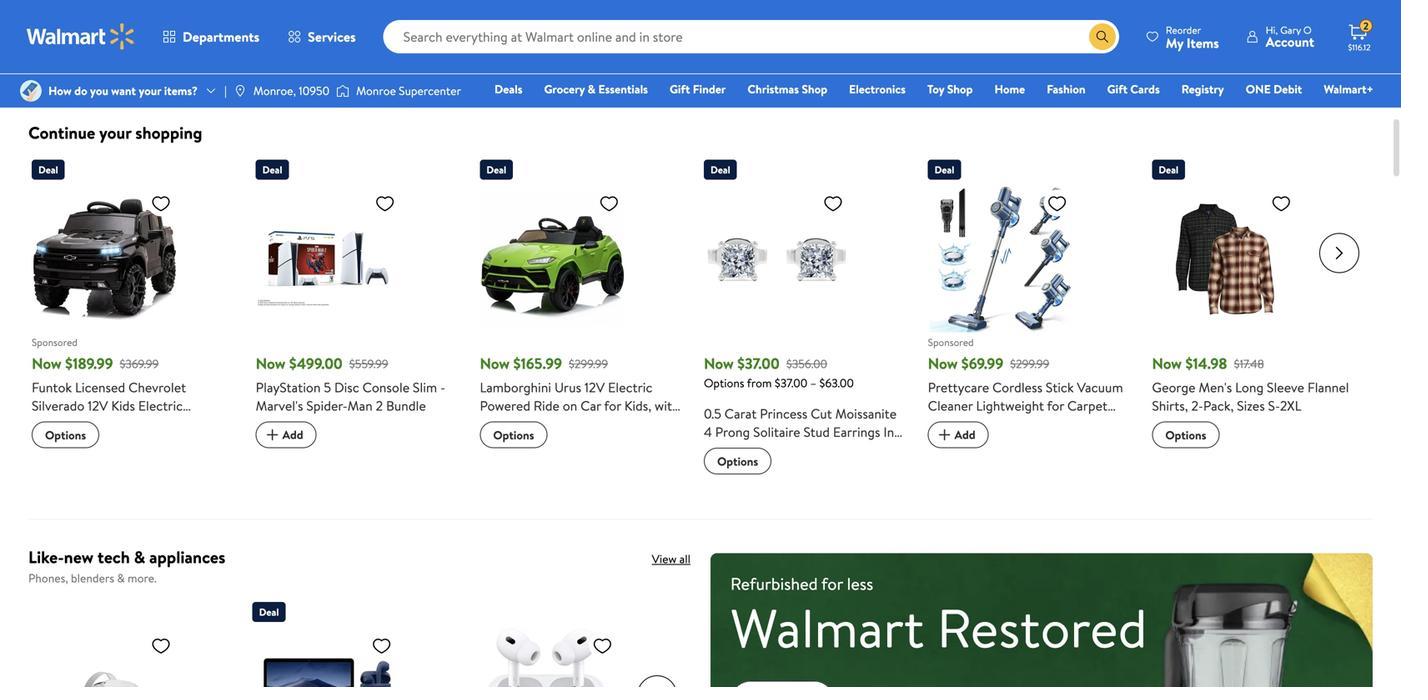 Task type: describe. For each thing, give the bounding box(es) containing it.
control
[[81, 433, 125, 452]]

monroe supercenter
[[356, 83, 461, 99]]

spider-
[[306, 397, 348, 415]]

and inside now $165.99 $299.99 lamborghini urus 12v electric powered ride on car for kids, with remote control, foot pedal, mp3 player and led headlights
[[519, 433, 540, 452]]

deal for 'george men's long sleeve flannel shirts, 2-pack, sizes s-2xl' image
[[1159, 163, 1179, 177]]

2 gun from the left
[[623, 36, 647, 55]]

funtok
[[32, 378, 72, 397]]

new
[[1205, 10, 1231, 28]]

search icon image
[[1096, 30, 1109, 43]]

add for purple
[[1179, 40, 1200, 56]]

muscle
[[586, 18, 627, 36]]

electric inside now $165.99 $299.99 lamborghini urus 12v electric powered ride on car for kids, with remote control, foot pedal, mp3 player and led headlights
[[608, 378, 653, 397]]

add to cart image for add button underneath cleaner on the right bottom
[[935, 425, 955, 445]]

remote inside dodge electric ride on cars for kids, 12 v licensed dodge charger srt powered ride on toys cars with parent remote control, electric car for girls 3-5 w/music player/led headlights/safety belt, white
[[101, 47, 147, 65]]

3"
[[826, 47, 838, 65]]

new
[[64, 546, 94, 569]]

& right grocery
[[588, 81, 596, 97]]

1920x1080
[[928, 47, 989, 65]]

white inside 0.5 carat princess cut moissanite 4 prong solitaire stud earrings in 18k white gold plating over silver options
[[727, 441, 761, 460]]

massager
[[566, 36, 620, 55]]

now for $14.98
[[1152, 353, 1182, 374]]

with inside dodge electric ride on cars for kids, 12 v licensed dodge charger srt powered ride on toys cars with parent remote control, electric car for girls 3-5 w/music player/led headlights/safety belt, white
[[32, 47, 56, 65]]

supercenter
[[399, 83, 461, 99]]

urus
[[555, 378, 581, 397]]

add to favorites list, prettycare cordless stick vacuum cleaner lightweight for carpet floor pet hair w200 image
[[1047, 193, 1067, 214]]

add to favorites list, lamborghini urus 12v electric powered ride on car for kids, with remote control, foot pedal, mp3 player and led headlights image
[[599, 193, 619, 214]]

cordless inside 'dyson v8 origin  cordless vacuum | purple | new'
[[1251, 0, 1301, 10]]

with inside sgin 15.6inch laptop 4gb ddr4 128gb ssd windows 11 with 4 core intel celeron, full hd 1920x1080
[[1062, 10, 1087, 28]]

0.5 carat princess cut moissanite 4 prong solitaire stud earrings in 18k white gold plating over silver options
[[704, 405, 903, 469]]

0.5 carat princess cut moissanite 4 prong solitaire stud earrings in 18k white gold plating over silver image
[[704, 186, 850, 332]]

electronics
[[849, 81, 906, 97]]

vlogging
[[806, 10, 858, 28]]

funtok licensed chevrolet silverado 12v kids electric powered ride on toy car with remote control & music player, black image
[[32, 186, 178, 332]]

$116.12
[[1348, 42, 1371, 53]]

relief
[[507, 55, 541, 73]]

1 horizontal spatial christmas
[[748, 81, 799, 97]]

walmart
[[731, 591, 924, 665]]

12v inside sponsored now $189.99 $369.99 funtok licensed chevrolet silverado 12v kids electric powered ride on toy car with remote control & music player, black
[[88, 397, 108, 415]]

 image for how do you want your items?
[[20, 80, 42, 102]]

for left girls
[[103, 65, 120, 83]]

nbd digital camera 4k ultra hd 48mp all-in-one vlogging camera with wide angle lens, digital zoom 16x and 3" screen
[[704, 0, 896, 65]]

marvel's
[[256, 397, 303, 415]]

headlights/safety
[[100, 83, 203, 102]]

0 vertical spatial your
[[139, 83, 161, 99]]

for inside now $165.99 $299.99 lamborghini urus 12v electric powered ride on car for kids, with remote control, foot pedal, mp3 player and led headlights
[[604, 397, 621, 415]]

christmas shop link
[[740, 80, 835, 98]]

earrings
[[833, 423, 880, 441]]

add down cleaner on the right bottom
[[955, 427, 976, 443]]

& left more. at the left
[[117, 570, 125, 586]]

pet
[[962, 415, 981, 433]]

shopping
[[135, 121, 202, 144]]

nbd
[[704, 0, 732, 10]]

vacuum inside "sponsored now $69.99 $299.99 prettycare cordless stick vacuum cleaner lightweight for carpet floor pet hair w200"
[[1077, 378, 1123, 397]]

add button down cleaner on the right bottom
[[928, 422, 989, 448]]

and inside nbd digital camera 4k ultra hd 48mp all-in-one vlogging camera with wide angle lens, digital zoom 16x and 3" screen
[[802, 47, 823, 65]]

shop for toy shop
[[947, 81, 973, 97]]

walmart image
[[27, 23, 135, 50]]

carat
[[725, 405, 757, 423]]

add to favorites list, 0.5 carat princess cut moissanite 4 prong solitaire stud earrings in 18k white gold plating over silver image
[[823, 193, 843, 214]]

3-
[[153, 65, 165, 83]]

$356.00
[[786, 356, 828, 372]]

0 horizontal spatial dodge
[[32, 0, 71, 10]]

in
[[884, 423, 894, 441]]

all-
[[742, 10, 763, 28]]

next slide for continue your shopping list image
[[1320, 233, 1360, 273]]

playstation 5 disc console slim - marvel's spider-man 2 bundle image
[[256, 186, 402, 332]]

deal for lamborghini urus 12v electric powered ride on car for kids, with remote control, foot pedal, mp3 player and led headlights image
[[487, 163, 506, 177]]

toy inside toy shop link
[[928, 81, 944, 97]]

windows
[[996, 10, 1047, 28]]

ssd
[[968, 10, 992, 28]]

add button for purple
[[1152, 35, 1213, 62]]

add for ssd
[[955, 40, 976, 56]]

deal for restored apple macbook pro 13.3-inch intel core i5 8gb ram 128gb ssd mac os bundle: black case, wireless mouse, bluetooth/wireless airbuds by certified 2 day express (refurbished) image
[[259, 605, 279, 619]]

matching
[[341, 18, 395, 36]]

finder
[[693, 81, 726, 97]]

 image for monroe supercenter
[[336, 83, 350, 99]]

christmas shop
[[748, 81, 828, 97]]

4 inside sgin 15.6inch laptop 4gb ddr4 128gb ssd windows 11 with 4 core intel celeron, full hd 1920x1080
[[1090, 10, 1098, 28]]

services button
[[274, 17, 370, 57]]

deal for prettycare cordless stick vacuum cleaner lightweight for carpet floor pet hair w200 image
[[935, 163, 955, 177]]

walmart restored
[[731, 591, 1147, 665]]

player/led
[[32, 83, 97, 102]]

blenders
[[71, 570, 114, 586]]

0 vertical spatial cars
[[169, 0, 195, 10]]

10950
[[299, 83, 330, 99]]

silverado
[[32, 397, 85, 415]]

baozhu family matching reindeer print christmas sleepwear pajamas set, 2 piece (unisex baby & toddler 3m-18m)
[[256, 18, 450, 91]]

licensed inside sponsored now $189.99 $369.99 funtok licensed chevrolet silverado 12v kids electric powered ride on toy car with remote control & music player, black
[[75, 378, 125, 397]]

2xl
[[1280, 397, 1302, 415]]

18k
[[704, 441, 724, 460]]

restored apple macbook pro 13.3-inch intel core i5 8gb ram 128gb ssd mac os bundle: black case, wireless mouse, bluetooth/wireless airbuds by certified 2 day express (refurbished) image
[[252, 629, 398, 687]]

5 inside dodge electric ride on cars for kids, 12 v licensed dodge charger srt powered ride on toys cars with parent remote control, electric car for girls 3-5 w/music player/led headlights/safety belt, white
[[165, 65, 172, 83]]

reorder
[[1166, 23, 1201, 37]]

add button for 48mp
[[704, 35, 765, 62]]

prettycare cordless stick vacuum cleaner lightweight for carpet floor pet hair w200 image
[[928, 186, 1074, 332]]

floor
[[928, 415, 958, 433]]

items?
[[164, 83, 198, 99]]

prettycare
[[928, 378, 989, 397]]

next slide for hero3across list image
[[637, 676, 677, 687]]

black
[[32, 452, 62, 470]]

48mp
[[704, 10, 739, 28]]

4 inside 0.5 carat princess cut moissanite 4 prong solitaire stud earrings in 18k white gold plating over silver options
[[704, 423, 712, 441]]

stick
[[1046, 378, 1074, 397]]

& up more. at the left
[[134, 546, 145, 569]]

belt,
[[32, 102, 58, 120]]

disc
[[334, 378, 359, 397]]

massage
[[630, 18, 679, 36]]

toddler
[[267, 73, 310, 91]]

ultra
[[844, 0, 873, 10]]

licensed inside dodge electric ride on cars for kids, 12 v licensed dodge charger srt powered ride on toys cars with parent remote control, electric car for girls 3-5 w/music player/led headlights/safety belt, white
[[89, 10, 139, 28]]

add to favorites list, funtok licensed chevrolet silverado 12v kids electric powered ride on toy car with remote control & music player, black image
[[151, 193, 171, 214]]

more.
[[128, 570, 157, 586]]

zoom
[[745, 47, 778, 65]]

angle
[[813, 28, 846, 47]]

origin
[[1211, 0, 1248, 10]]

pedal,
[[610, 415, 645, 433]]

mp3
[[648, 415, 675, 433]]

playstation
[[256, 378, 321, 397]]

add to favorites list, restored meta quest 2 (oculus) — 128gb advanced all-in-one virtual reality headset (refurbished) image
[[151, 636, 171, 656]]

options inside the now $37.00 $356.00 options from $37.00 – $63.00
[[704, 375, 744, 391]]

srt
[[32, 28, 54, 47]]

continue your shopping
[[28, 121, 202, 144]]

items
[[1187, 34, 1219, 52]]

grocery & essentials
[[544, 81, 648, 97]]

product group containing now $165.99
[[480, 153, 681, 499]]

full
[[1042, 28, 1062, 47]]

on inside sponsored now $189.99 $369.99 funtok licensed chevrolet silverado 12v kids electric powered ride on toy car with remote control & music player, black
[[115, 415, 129, 433]]

1 vertical spatial cars
[[190, 28, 216, 47]]

lamborghini urus 12v electric powered ride on car for kids, with remote control, foot pedal, mp3 player and led headlights image
[[480, 186, 626, 332]]

deals
[[495, 81, 523, 97]]

remote inside sponsored now $189.99 $369.99 funtok licensed chevrolet silverado 12v kids electric powered ride on toy car with remote control & music player, black
[[32, 433, 78, 452]]

view all
[[652, 551, 691, 567]]

product group containing now $499.00
[[256, 153, 457, 499]]

product group containing nbd digital camera 4k ultra hd 48mp all-in-one vlogging camera with wide angle lens, digital zoom 16x and 3" screen
[[704, 0, 905, 88]]

add for 48mp
[[731, 40, 752, 56]]

add to favorites list, george men's long sleeve flannel shirts, 2-pack, sizes s-2xl image
[[1271, 193, 1291, 214]]

4k
[[825, 0, 841, 10]]

1 vertical spatial $37.00
[[775, 375, 808, 391]]

$299.99 inside now $165.99 $299.99 lamborghini urus 12v electric powered ride on car for kids, with remote control, foot pedal, mp3 player and led headlights
[[569, 356, 608, 372]]

gary
[[1280, 23, 1301, 37]]

deals link
[[487, 80, 530, 98]]

gift finder
[[670, 81, 726, 97]]

0 vertical spatial $37.00
[[737, 353, 780, 374]]

plating
[[795, 441, 835, 460]]

how
[[48, 83, 72, 99]]

kids, inside dodge electric ride on cars for kids, 12 v licensed dodge charger srt powered ride on toys cars with parent remote control, electric car for girls 3-5 w/music player/led headlights/safety belt, white
[[32, 10, 59, 28]]

white inside dodge electric ride on cars for kids, 12 v licensed dodge charger srt powered ride on toys cars with parent remote control, electric car for girls 3-5 w/music player/led headlights/safety belt, white
[[62, 102, 96, 120]]

deal for funtok licensed chevrolet silverado 12v kids electric powered ride on toy car with remote control & music player, black image
[[38, 163, 58, 177]]

restored apple airpods pro 2 white in ear headphones mqd83am/a (refurbished) image
[[473, 629, 619, 687]]

& inside sponsored now $189.99 $369.99 funtok licensed chevrolet silverado 12v kids electric powered ride on toy car with remote control & music player, black
[[129, 433, 137, 452]]

0 horizontal spatial |
[[224, 83, 227, 99]]



Task type: vqa. For each thing, say whether or not it's contained in the screenshot.
leftmost Dodge
yes



Task type: locate. For each thing, give the bounding box(es) containing it.
5 left disc
[[324, 378, 331, 397]]

add to cart image left pet
[[935, 425, 955, 445]]

add to cart image for add button below marvel's
[[262, 425, 282, 445]]

add button
[[704, 35, 765, 62], [928, 35, 989, 62], [1152, 35, 1213, 62], [256, 422, 317, 448], [928, 422, 989, 448]]

toys
[[161, 28, 186, 47]]

w200
[[1012, 415, 1047, 433]]

powered down funtok
[[32, 415, 82, 433]]

4 now from the left
[[704, 353, 734, 374]]

your right want
[[139, 83, 161, 99]]

ride inside now $165.99 $299.99 lamborghini urus 12v electric powered ride on car for kids, with remote control, foot pedal, mp3 player and led headlights
[[534, 397, 560, 415]]

for right muscle at top
[[650, 36, 667, 55]]

add button down marvel's
[[256, 422, 317, 448]]

licensed down '$189.99'
[[75, 378, 125, 397]]

licensed right v
[[89, 10, 139, 28]]

control, inside dodge electric ride on cars for kids, 12 v licensed dodge charger srt powered ride on toys cars with parent remote control, electric car for girls 3-5 w/music player/led headlights/safety belt, white
[[150, 47, 198, 65]]

now for $37.00
[[704, 353, 734, 374]]

1 horizontal spatial  image
[[336, 83, 350, 99]]

now up prettycare
[[928, 353, 958, 374]]

15.6inch
[[962, 0, 1007, 10]]

1 horizontal spatial camera
[[777, 0, 822, 10]]

0 vertical spatial 5
[[165, 65, 172, 83]]

dodge left the charger
[[142, 10, 181, 28]]

now up funtok
[[32, 353, 62, 374]]

restored meta quest 2 (oculus) — 128gb advanced all-in-one virtual reality headset (refurbished) image
[[32, 629, 178, 687]]

0 vertical spatial kids,
[[32, 10, 59, 28]]

0 horizontal spatial and
[[519, 433, 540, 452]]

0 horizontal spatial 5
[[165, 65, 172, 83]]

ride inside sponsored now $189.99 $369.99 funtok licensed chevrolet silverado 12v kids electric powered ride on toy car with remote control & music player, black
[[85, 415, 111, 433]]

vacuum inside 'dyson v8 origin  cordless vacuum | purple | new'
[[1305, 0, 1351, 10]]

0 horizontal spatial  image
[[20, 80, 42, 102]]

set,
[[305, 55, 328, 73]]

$189.99
[[65, 353, 113, 374]]

5 left w/music
[[165, 65, 172, 83]]

1 horizontal spatial 2
[[376, 397, 383, 415]]

1 vertical spatial christmas
[[748, 81, 799, 97]]

car
[[79, 65, 100, 83], [581, 397, 601, 415], [155, 415, 175, 433]]

1 now from the left
[[32, 353, 62, 374]]

now inside the now $37.00 $356.00 options from $37.00 – $63.00
[[704, 353, 734, 374]]

sponsored inside sponsored now $189.99 $369.99 funtok licensed chevrolet silverado 12v kids electric powered ride on toy car with remote control & music player, black
[[32, 335, 78, 350]]

add down all-
[[731, 40, 752, 56]]

0 vertical spatial digital
[[736, 0, 773, 10]]

0 vertical spatial 2
[[1364, 19, 1369, 33]]

0 horizontal spatial car
[[79, 65, 100, 83]]

stud
[[804, 423, 830, 441]]

gift left cards
[[1107, 81, 1128, 97]]

kids, right foot
[[625, 397, 652, 415]]

ride right silverado
[[85, 415, 111, 433]]

product group containing dodge electric ride on cars for kids, 12 v licensed dodge charger srt powered ride on toys cars with parent remote control, electric car for girls 3-5 w/music player/led headlights/safety belt, white
[[32, 0, 232, 120]]

1 shop from the left
[[802, 81, 828, 97]]

1 vertical spatial white
[[727, 441, 761, 460]]

fashion
[[1047, 81, 1086, 97]]

from
[[747, 375, 772, 391]]

0 horizontal spatial on
[[115, 415, 129, 433]]

2 right the man
[[376, 397, 383, 415]]

2 horizontal spatial 2
[[1364, 19, 1369, 33]]

1 horizontal spatial sponsored
[[928, 335, 974, 350]]

digital up search search field
[[736, 0, 773, 10]]

now inside now $499.00 $559.99 playstation 5 disc console slim - marvel's spider-man 2 bundle
[[256, 353, 286, 374]]

on left music
[[115, 415, 129, 433]]

1 horizontal spatial vacuum
[[1305, 0, 1351, 10]]

1 horizontal spatial dodge
[[142, 10, 181, 28]]

2 right the set,
[[331, 55, 338, 73]]

sponsored inside "sponsored now $69.99 $299.99 prettycare cordless stick vacuum cleaner lightweight for carpet floor pet hair w200"
[[928, 335, 974, 350]]

gun right massager
[[623, 36, 647, 55]]

one
[[778, 10, 803, 28]]

0 vertical spatial and
[[802, 47, 823, 65]]

0 vertical spatial 4
[[1090, 10, 1098, 28]]

your down the how do you want your items? at top left
[[99, 121, 131, 144]]

ride left on
[[111, 28, 137, 47]]

12v inside now $165.99 $299.99 lamborghini urus 12v electric powered ride on car for kids, with remote control, foot pedal, mp3 player and led headlights
[[585, 378, 605, 397]]

o
[[1304, 23, 1312, 37]]

deep
[[514, 18, 545, 36]]

 image right 10950
[[336, 83, 350, 99]]

2 horizontal spatial |
[[1199, 10, 1201, 28]]

for inside sejoy deep tissue muscle massage gun handheld massager gun for pain relief options
[[650, 36, 667, 55]]

4 up search icon
[[1090, 10, 1098, 28]]

2 up the $116.12
[[1364, 19, 1369, 33]]

0 horizontal spatial your
[[99, 121, 131, 144]]

for inside "sponsored now $69.99 $299.99 prettycare cordless stick vacuum cleaner lightweight for carpet floor pet hair w200"
[[1047, 397, 1064, 415]]

1 horizontal spatial control,
[[529, 415, 577, 433]]

0 horizontal spatial vacuum
[[1077, 378, 1123, 397]]

product group containing sgin 15.6inch laptop 4gb ddr4 128gb ssd windows 11 with 4 core intel celeron, full hd 1920x1080
[[928, 0, 1129, 88]]

0 vertical spatial control,
[[150, 47, 198, 65]]

$499.00
[[289, 353, 343, 374]]

digital
[[736, 0, 773, 10], [704, 47, 742, 65]]

toy inside sponsored now $189.99 $369.99 funtok licensed chevrolet silverado 12v kids electric powered ride on toy car with remote control & music player, black
[[132, 415, 152, 433]]

cars up toys
[[169, 0, 195, 10]]

$165.99
[[513, 353, 562, 374]]

sponsored up $69.99
[[928, 335, 974, 350]]

lightweight
[[976, 397, 1044, 415]]

now for $165.99
[[480, 353, 510, 374]]

add button for ssd
[[928, 35, 989, 62]]

now inside sponsored now $189.99 $369.99 funtok licensed chevrolet silverado 12v kids electric powered ride on toy car with remote control & music player, black
[[32, 353, 62, 374]]

 image
[[233, 84, 247, 98]]

1 gift from the left
[[670, 81, 690, 97]]

white down the do
[[62, 102, 96, 120]]

product group containing now $69.99
[[928, 153, 1129, 499]]

shop for christmas shop
[[802, 81, 828, 97]]

1 horizontal spatial remote
[[101, 47, 147, 65]]

1 horizontal spatial 12v
[[585, 378, 605, 397]]

0 horizontal spatial hd
[[876, 0, 896, 10]]

toy down 1920x1080
[[928, 81, 944, 97]]

add to cart image
[[711, 38, 731, 58]]

powered inside dodge electric ride on cars for kids, 12 v licensed dodge charger srt powered ride on toys cars with parent remote control, electric car for girls 3-5 w/music player/led headlights/safety belt, white
[[57, 28, 108, 47]]

1 vertical spatial your
[[99, 121, 131, 144]]

Search search field
[[383, 20, 1119, 53]]

sgin 15.6inch laptop 4gb ddr4 128gb ssd windows 11 with 4 core intel celeron, full hd 1920x1080
[[928, 0, 1120, 65]]

4 left 'prong'
[[704, 423, 712, 441]]

& left music
[[129, 433, 137, 452]]

chevrolet
[[128, 378, 186, 397]]

Walmart Site-Wide search field
[[383, 20, 1119, 53]]

now inside now $165.99 $299.99 lamborghini urus 12v electric powered ride on car for kids, with remote control, foot pedal, mp3 player and led headlights
[[480, 353, 510, 374]]

fashion link
[[1039, 80, 1093, 98]]

 image
[[20, 80, 42, 102], [336, 83, 350, 99]]

monroe
[[356, 83, 396, 99]]

toy shop
[[928, 81, 973, 97]]

2 inside now $499.00 $559.99 playstation 5 disc console slim - marvel's spider-man 2 bundle
[[376, 397, 383, 415]]

options inside 0.5 carat princess cut moissanite 4 prong solitaire stud earrings in 18k white gold plating over silver options
[[717, 453, 758, 469]]

add to cart image down 128gb
[[935, 38, 955, 58]]

| right w/music
[[224, 83, 227, 99]]

1 vertical spatial 5
[[324, 378, 331, 397]]

sejoy
[[480, 18, 511, 36]]

4
[[1090, 10, 1098, 28], [704, 423, 712, 441]]

add to cart image down marvel's
[[262, 425, 282, 445]]

$37.00 up from
[[737, 353, 780, 374]]

car inside dodge electric ride on cars for kids, 12 v licensed dodge charger srt powered ride on toys cars with parent remote control, electric car for girls 3-5 w/music player/led headlights/safety belt, white
[[79, 65, 100, 83]]

& inside baozhu family matching reindeer print christmas sleepwear pajamas set, 2 piece (unisex baby & toddler 3m-18m)
[[256, 73, 265, 91]]

electronics link
[[842, 80, 913, 98]]

2 now from the left
[[256, 353, 286, 374]]

and
[[802, 47, 823, 65], [519, 433, 540, 452]]

1 vertical spatial toy
[[132, 415, 152, 433]]

headlights
[[570, 433, 632, 452]]

gift cards
[[1107, 81, 1160, 97]]

with inside sponsored now $189.99 $369.99 funtok licensed chevrolet silverado 12v kids electric powered ride on toy car with remote control & music player, black
[[179, 415, 203, 433]]

0 horizontal spatial shop
[[802, 81, 828, 97]]

white right 18k
[[727, 441, 761, 460]]

add down reorder
[[1179, 40, 1200, 56]]

powered inside now $165.99 $299.99 lamborghini urus 12v electric powered ride on car for kids, with remote control, foot pedal, mp3 player and led headlights
[[480, 397, 530, 415]]

powered inside sponsored now $189.99 $369.99 funtok licensed chevrolet silverado 12v kids electric powered ride on toy car with remote control & music player, black
[[32, 415, 82, 433]]

cordless up hi, at the top of the page
[[1251, 0, 1301, 10]]

2 inside baozhu family matching reindeer print christmas sleepwear pajamas set, 2 piece (unisex baby & toddler 3m-18m)
[[331, 55, 338, 73]]

car left player,
[[155, 415, 175, 433]]

add to favorites list, restored apple macbook pro 13.3-inch intel core i5 8gb ram 128gb ssd mac os bundle: black case, wireless mouse, bluetooth/wireless airbuds by certified 2 day express (refurbished) image
[[372, 636, 392, 656]]

1 vertical spatial cordless
[[993, 378, 1043, 397]]

add to cart image
[[935, 38, 955, 58], [1159, 38, 1179, 58], [262, 425, 282, 445], [935, 425, 955, 445]]

home
[[995, 81, 1025, 97]]

$299.99 up 'stick'
[[1010, 356, 1050, 372]]

2 vertical spatial 2
[[376, 397, 383, 415]]

0 horizontal spatial cordless
[[993, 378, 1043, 397]]

man
[[348, 397, 373, 415]]

walmart+ link
[[1316, 80, 1381, 98]]

hd inside nbd digital camera 4k ultra hd 48mp all-in-one vlogging camera with wide angle lens, digital zoom 16x and 3" screen
[[876, 0, 896, 10]]

car up headlights
[[581, 397, 601, 415]]

car inside sponsored now $189.99 $369.99 funtok licensed chevrolet silverado 12v kids electric powered ride on toy car with remote control & music player, black
[[155, 415, 175, 433]]

ride up on
[[122, 0, 147, 10]]

powered right the srt on the left of the page
[[57, 28, 108, 47]]

1 vertical spatial and
[[519, 433, 540, 452]]

1 $299.99 from the left
[[569, 356, 608, 372]]

sponsored now $189.99 $369.99 funtok licensed chevrolet silverado 12v kids electric powered ride on toy car with remote control & music player, black
[[32, 335, 216, 470]]

1 horizontal spatial |
[[1152, 10, 1155, 28]]

1 horizontal spatial white
[[727, 441, 761, 460]]

0 vertical spatial hd
[[876, 0, 896, 10]]

1 horizontal spatial car
[[155, 415, 175, 433]]

product group containing now $14.98
[[1152, 153, 1353, 499]]

12
[[62, 10, 73, 28]]

sponsored up '$189.99'
[[32, 335, 78, 350]]

hd right ultra
[[876, 0, 896, 10]]

kids, left 12
[[32, 10, 59, 28]]

1 horizontal spatial hd
[[1065, 28, 1085, 47]]

remote inside now $165.99 $299.99 lamborghini urus 12v electric powered ride on car for kids, with remote control, foot pedal, mp3 player and led headlights
[[480, 415, 526, 433]]

prong
[[715, 423, 750, 441]]

1 horizontal spatial 4
[[1090, 10, 1098, 28]]

cordless inside "sponsored now $69.99 $299.99 prettycare cordless stick vacuum cleaner lightweight for carpet floor pet hair w200"
[[993, 378, 1043, 397]]

family
[[301, 18, 338, 36]]

now $165.99 $299.99 lamborghini urus 12v electric powered ride on car for kids, with remote control, foot pedal, mp3 player and led headlights
[[480, 353, 679, 452]]

want
[[111, 83, 136, 99]]

1 vertical spatial digital
[[704, 47, 742, 65]]

1 horizontal spatial 5
[[324, 378, 331, 397]]

0 horizontal spatial gun
[[480, 36, 504, 55]]

0 vertical spatial cordless
[[1251, 0, 1301, 10]]

pajamas
[[256, 55, 302, 73]]

–
[[810, 375, 817, 391]]

ride up led
[[534, 397, 560, 415]]

with inside nbd digital camera 4k ultra hd 48mp all-in-one vlogging camera with wide angle lens, digital zoom 16x and 3" screen
[[752, 28, 777, 47]]

1 gun from the left
[[480, 36, 504, 55]]

remote up want
[[101, 47, 147, 65]]

1 vertical spatial control,
[[529, 415, 577, 433]]

1 horizontal spatial on
[[151, 0, 165, 10]]

product group containing now $37.00
[[704, 153, 905, 499]]

& left toddler
[[256, 73, 265, 91]]

product group containing deal
[[252, 596, 450, 687]]

gift left 'finder' at the top of the page
[[670, 81, 690, 97]]

1 vertical spatial camera
[[704, 28, 749, 47]]

4gb
[[1054, 0, 1080, 10]]

add down the ssd
[[955, 40, 976, 56]]

gift for gift finder
[[670, 81, 690, 97]]

for up departments "dropdown button"
[[198, 0, 215, 10]]

add down marvel's
[[282, 427, 303, 443]]

gun left relief
[[480, 36, 504, 55]]

baby
[[422, 55, 450, 73]]

remote down lamborghini
[[480, 415, 526, 433]]

in-
[[763, 10, 778, 28]]

product group containing sejoy deep tissue muscle massage gun handheld massager gun for pain relief
[[480, 0, 681, 88]]

now up playstation
[[256, 353, 286, 374]]

vacuum up o
[[1305, 0, 1351, 10]]

-
[[440, 378, 445, 397]]

george
[[1152, 378, 1196, 397]]

remote down silverado
[[32, 433, 78, 452]]

on inside dodge electric ride on cars for kids, 12 v licensed dodge charger srt powered ride on toys cars with parent remote control, electric car for girls 3-5 w/music player/led headlights/safety belt, white
[[151, 0, 165, 10]]

cordless up w200
[[993, 378, 1043, 397]]

5 now from the left
[[928, 353, 958, 374]]

1 vertical spatial licensed
[[75, 378, 125, 397]]

hd inside sgin 15.6inch laptop 4gb ddr4 128gb ssd windows 11 with 4 core intel celeron, full hd 1920x1080
[[1065, 28, 1085, 47]]

$559.99
[[349, 356, 388, 372]]

all
[[680, 551, 691, 567]]

0 vertical spatial vacuum
[[1305, 0, 1351, 10]]

deal for playstation 5 disc console slim - marvel's spider-man 2 bundle image
[[262, 163, 282, 177]]

shop down the 3"
[[802, 81, 828, 97]]

0 horizontal spatial toy
[[132, 415, 152, 433]]

electric up belt,
[[32, 65, 76, 83]]

 image up belt,
[[20, 80, 42, 102]]

baozhu
[[256, 18, 297, 36]]

hd
[[876, 0, 896, 10], [1065, 28, 1085, 47]]

for up headlights
[[604, 397, 621, 415]]

continue
[[28, 121, 95, 144]]

0 horizontal spatial christmas
[[287, 36, 345, 55]]

wide
[[780, 28, 809, 47]]

add to cart image for add button related to purple
[[1159, 38, 1179, 58]]

1 vertical spatial 4
[[704, 423, 712, 441]]

shirts,
[[1152, 397, 1188, 415]]

12v right urus
[[585, 378, 605, 397]]

add to favorites list, restored apple airpods pro 2 white in ear headphones mqd83am/a (refurbished) image
[[592, 636, 612, 656]]

0 horizontal spatial 4
[[704, 423, 712, 441]]

0 horizontal spatial $299.99
[[569, 356, 608, 372]]

0 horizontal spatial gift
[[670, 81, 690, 97]]

add to cart image for add button for ssd
[[935, 38, 955, 58]]

add button down the 48mp
[[704, 35, 765, 62]]

0 vertical spatial white
[[62, 102, 96, 120]]

0 horizontal spatial 12v
[[88, 397, 108, 415]]

2 horizontal spatial on
[[563, 397, 577, 415]]

on left foot
[[563, 397, 577, 415]]

2 gift from the left
[[1107, 81, 1128, 97]]

1 vertical spatial hd
[[1065, 28, 1085, 47]]

control, inside now $165.99 $299.99 lamborghini urus 12v electric powered ride on car for kids, with remote control, foot pedal, mp3 player and led headlights
[[529, 415, 577, 433]]

electric right 12
[[74, 0, 118, 10]]

tech
[[98, 546, 130, 569]]

electric up music
[[138, 397, 183, 415]]

$37.00 left –
[[775, 375, 808, 391]]

kids, inside now $165.99 $299.99 lamborghini urus 12v electric powered ride on car for kids, with remote control, foot pedal, mp3 player and led headlights
[[625, 397, 652, 415]]

vacuum right 'stick'
[[1077, 378, 1123, 397]]

licensed
[[89, 10, 139, 28], [75, 378, 125, 397]]

1 horizontal spatial kids,
[[625, 397, 652, 415]]

toy down chevrolet
[[132, 415, 152, 433]]

options link
[[32, 35, 99, 62], [256, 61, 323, 88], [480, 61, 548, 88], [32, 422, 99, 448], [480, 422, 548, 448], [1152, 422, 1220, 448], [704, 448, 772, 475]]

player
[[480, 433, 516, 452]]

$299.99 inside "sponsored now $69.99 $299.99 prettycare cordless stick vacuum cleaner lightweight for carpet floor pet hair w200"
[[1010, 356, 1050, 372]]

1 horizontal spatial and
[[802, 47, 823, 65]]

now up 'george'
[[1152, 353, 1182, 374]]

1 horizontal spatial your
[[139, 83, 161, 99]]

0 horizontal spatial kids,
[[32, 10, 59, 28]]

1 horizontal spatial cordless
[[1251, 0, 1301, 10]]

1 vertical spatial 2
[[331, 55, 338, 73]]

digital up 'finder' at the top of the page
[[704, 47, 742, 65]]

0 vertical spatial camera
[[777, 0, 822, 10]]

2 horizontal spatial car
[[581, 397, 601, 415]]

sponsored now $69.99 $299.99 prettycare cordless stick vacuum cleaner lightweight for carpet floor pet hair w200
[[928, 335, 1123, 433]]

sponsored for $189.99
[[32, 335, 78, 350]]

registry link
[[1174, 80, 1232, 98]]

128gb
[[928, 10, 965, 28]]

0 horizontal spatial 2
[[331, 55, 338, 73]]

1 vertical spatial vacuum
[[1077, 378, 1123, 397]]

how do you want your items?
[[48, 83, 198, 99]]

1 horizontal spatial gun
[[623, 36, 647, 55]]

control, down urus
[[529, 415, 577, 433]]

2 shop from the left
[[947, 81, 973, 97]]

account
[[1266, 33, 1315, 51]]

now inside "sponsored now $69.99 $299.99 prettycare cordless stick vacuum cleaner lightweight for carpet floor pet hair w200"
[[928, 353, 958, 374]]

music
[[141, 433, 174, 452]]

product group containing dyson v8 origin  cordless vacuum | purple | new
[[1152, 0, 1353, 88]]

flannel
[[1308, 378, 1349, 397]]

dodge left v
[[32, 0, 71, 10]]

add button down purple
[[1152, 35, 1213, 62]]

2 sponsored from the left
[[928, 335, 974, 350]]

player,
[[177, 433, 216, 452]]

home link
[[987, 80, 1033, 98]]

1 vertical spatial kids,
[[625, 397, 652, 415]]

and left led
[[519, 433, 540, 452]]

ddr4
[[1083, 0, 1120, 10]]

services
[[308, 28, 356, 46]]

1 sponsored from the left
[[32, 335, 78, 350]]

1 horizontal spatial toy
[[928, 81, 944, 97]]

hd right full
[[1065, 28, 1085, 47]]

1 horizontal spatial shop
[[947, 81, 973, 97]]

product group
[[32, 0, 232, 120], [256, 0, 457, 91], [480, 0, 681, 88], [704, 0, 905, 88], [928, 0, 1129, 88], [1152, 0, 1353, 88], [32, 153, 232, 499], [256, 153, 457, 499], [480, 153, 681, 499], [704, 153, 905, 499], [928, 153, 1129, 499], [1152, 153, 1353, 499], [252, 596, 450, 687]]

0 vertical spatial toy
[[928, 81, 944, 97]]

0 horizontal spatial control,
[[150, 47, 198, 65]]

add to cart image down reorder
[[1159, 38, 1179, 58]]

now up 0.5
[[704, 353, 734, 374]]

$299.99 up urus
[[569, 356, 608, 372]]

car right how
[[79, 65, 100, 83]]

now for $499.00
[[256, 353, 286, 374]]

cars
[[169, 0, 195, 10], [190, 28, 216, 47]]

electric up pedal,
[[608, 378, 653, 397]]

| left new
[[1199, 10, 1201, 28]]

with inside now $165.99 $299.99 lamborghini urus 12v electric powered ride on car for kids, with remote control, foot pedal, mp3 player and led headlights
[[655, 397, 679, 415]]

appliances
[[149, 546, 225, 569]]

intel
[[960, 28, 986, 47]]

0 vertical spatial licensed
[[89, 10, 139, 28]]

christmas inside baozhu family matching reindeer print christmas sleepwear pajamas set, 2 piece (unisex baby & toddler 3m-18m)
[[287, 36, 345, 55]]

0 horizontal spatial sponsored
[[32, 335, 78, 350]]

add button down 128gb
[[928, 35, 989, 62]]

gold
[[764, 441, 792, 460]]

| left purple
[[1152, 10, 1155, 28]]

now inside now $14.98 $17.48 george men's long sleeve flannel shirts, 2-pack, sizes s-2xl
[[1152, 353, 1182, 374]]

and left the 3"
[[802, 47, 823, 65]]

6 now from the left
[[1152, 353, 1182, 374]]

0 horizontal spatial white
[[62, 102, 96, 120]]

purple
[[1158, 10, 1196, 28]]

control, up items?
[[150, 47, 198, 65]]

on up on
[[151, 0, 165, 10]]

dyson
[[1152, 0, 1189, 10]]

sponsored for $69.99
[[928, 335, 974, 350]]

1 horizontal spatial gift
[[1107, 81, 1128, 97]]

2 horizontal spatial remote
[[480, 415, 526, 433]]

on inside now $165.99 $299.99 lamborghini urus 12v electric powered ride on car for kids, with remote control, foot pedal, mp3 player and led headlights
[[563, 397, 577, 415]]

2 $299.99 from the left
[[1010, 356, 1050, 372]]

s-
[[1268, 397, 1280, 415]]

12v left kids
[[88, 397, 108, 415]]

product group containing baozhu family matching reindeer print christmas sleepwear pajamas set, 2 piece (unisex baby & toddler 3m-18m)
[[256, 0, 457, 91]]

options inside sejoy deep tissue muscle massage gun handheld massager gun for pain relief options
[[493, 67, 534, 83]]

shop down 1920x1080
[[947, 81, 973, 97]]

departments
[[183, 28, 259, 46]]

deal for 0.5 carat princess cut moissanite 4 prong solitaire stud earrings in 18k white gold plating over silver image on the right top of the page
[[711, 163, 730, 177]]

kids
[[111, 397, 135, 415]]

pack,
[[1204, 397, 1234, 415]]

0 horizontal spatial remote
[[32, 433, 78, 452]]

now $37.00 $356.00 options from $37.00 – $63.00
[[704, 353, 854, 391]]

car inside now $165.99 $299.99 lamborghini urus 12v electric powered ride on car for kids, with remote control, foot pedal, mp3 player and led headlights
[[581, 397, 601, 415]]

add to favorites list, playstation 5 disc console slim - marvel's spider-man 2 bundle image
[[375, 193, 395, 214]]

product group containing now $189.99
[[32, 153, 232, 499]]

0 horizontal spatial camera
[[704, 28, 749, 47]]

3 now from the left
[[480, 353, 510, 374]]

carpet
[[1068, 397, 1108, 415]]

1 horizontal spatial $299.99
[[1010, 356, 1050, 372]]

gift for gift cards
[[1107, 81, 1128, 97]]

on
[[151, 0, 165, 10], [563, 397, 577, 415], [115, 415, 129, 433]]

like-
[[28, 546, 64, 569]]

george men's long sleeve flannel shirts, 2-pack, sizes s-2xl image
[[1152, 186, 1298, 332]]

now up lamborghini
[[480, 353, 510, 374]]

5 inside now $499.00 $559.99 playstation 5 disc console slim - marvel's spider-man 2 bundle
[[324, 378, 331, 397]]

electric inside sponsored now $189.99 $369.99 funtok licensed chevrolet silverado 12v kids electric powered ride on toy car with remote control & music player, black
[[138, 397, 183, 415]]

0 vertical spatial christmas
[[287, 36, 345, 55]]

powered up the player
[[480, 397, 530, 415]]



